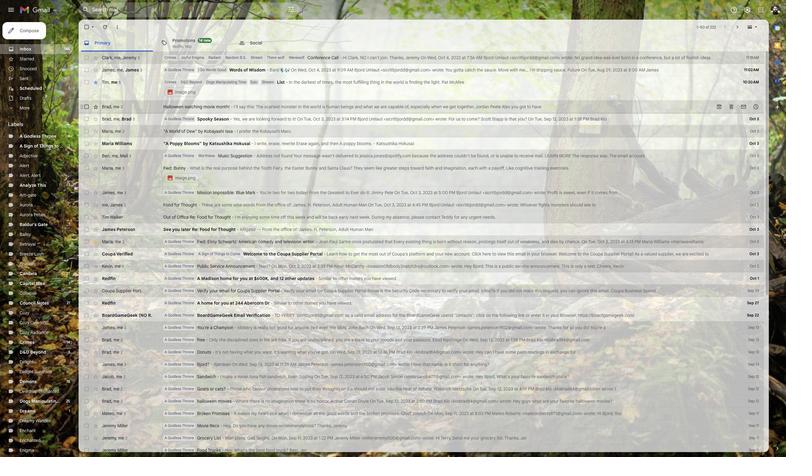Task type: vqa. For each thing, say whether or not it's contained in the screenshot.


Task type: locate. For each thing, give the bounding box(es) containing it.
all right remember
[[313, 411, 318, 417]]

jordan
[[476, 104, 489, 110]]

sep 11 for man plans; god laughs. on mon, sep 11, 2023 at 1:22 pm jeremy miller <millerjeremy500@gmail.com> wrote: hi terry, send me your grocery list. thanks, jer
[[749, 436, 759, 441]]

on right nani?
[[271, 264, 277, 269]]

cell for maria
[[163, 165, 734, 184]]

3 inside 'ben , me , mail 3'
[[129, 154, 131, 158]]

this down the here
[[485, 264, 493, 269]]

we up a godless throne spooky season - yes, we are looking forward to it! on tue, oct 3, 2023 at 3:14 pm bjord umlaut <sicritbjordd@gmail.com> wrote: for us to come? scott stapp is that you? on tue, sep 12, 2023 at 1:38 pm brad klo
[[374, 104, 380, 110]]

stream up the wisdom
[[251, 55, 263, 60]]

🎶 image
[[285, 68, 290, 73]]

2 verify from the left
[[284, 288, 295, 294]]

3 11 from the top
[[757, 436, 759, 441]]

1 vertical spatial bjord,
[[485, 374, 496, 380]]

at left 1:58
[[506, 338, 510, 343]]

main content containing promotions
[[79, 20, 769, 458]]

<klobrad84@gmail.com>
[[414, 350, 462, 355], [553, 387, 601, 392], [451, 399, 499, 405]]

2 for 23th row from the bottom of the page
[[122, 166, 124, 171]]

2 vertical spatial that
[[423, 362, 431, 368]]

0 vertical spatial a sign of things to come
[[20, 143, 72, 149]]

godless inside the a godless throne mission impossible: blue mark - you're two for two today! from the greatest to ever do it: jimmy pete on tue, oct 3, 2023 at 5:00 pm bjord umlaut <sicritbjordd@gmail.com> wrote: profit is sweet, even if it comes from
[[168, 190, 182, 195]]

2 sauce. from the left
[[554, 67, 567, 73]]

godless inside "a godless throne a home for you at 244 abercorn dr - similar to other homes you have viewed. ‌ ‌ ‌ ‌ ‌ ‌ ‌ ‌ ‌ ‌ ‌ ‌ ‌ ‌ ‌ ‌ ‌ ‌ ‌ ‌ ‌ ‌ ‌ ‌ ‌ ‌ ‌ ‌ ‌ ‌ ‌ ‌ ‌ ‌ ‌ ‌ ‌ ‌ ‌ ‌ ‌ ‌ ‌ ‌ ‌ ‌ ‌ ‌ ‌ ‌ ‌ ‌ ‌ ‌ ‌ ‌ ‌ ‌ ‌ ‌ ‌ ‌ ‌ ‌ ‌ ‌ ‌ ‌ ‌ ‌ ‌ ‌ ‌ ‌ ‌ ‌ ‌ ‌ ‌ ‌ ‌"
[[168, 301, 182, 306]]

a sign of things to come inside labels navigation
[[20, 143, 72, 149]]

12 row from the top
[[79, 211, 764, 224]]

0 vertical spatial get
[[450, 104, 456, 110]]

clark
[[102, 55, 112, 60]]

12 for i make a mean tuna fish sandwich. ryan gosling on tue, sep 12, 2023 at 6:50 pm jacob simon <simonjacob477@gmail.com> wrote: hey bjord, what's your favorite sandwich place?
[[756, 375, 759, 379]]

1 vertical spatial or
[[526, 313, 530, 319]]

brad , me 2 up mateo , me 2
[[102, 399, 123, 404]]

fwd:
[[163, 166, 173, 171], [197, 239, 206, 245]]

1 tim from the top
[[102, 79, 109, 85]]

0 vertical spatial beyond
[[189, 80, 202, 84]]

me for halloween movies
[[113, 399, 119, 404]]

throne inside a godless throne donuts - it's not having what you want, it's wanting what you've got. on wed, sep 13, 2023 at 12:36 pm brad klo <klobrad84@gmail.com> wrote: hey can i have some palm readings in exchange for
[[182, 350, 194, 355]]

2 sep 13 from the top
[[749, 338, 759, 343]]

godless inside "a godless throne movie recs - hey, do you have any movie recommendations? thanks, jeremy"
[[168, 424, 182, 429]]

throne inside a godless throne halloween movies - where there is no imagination there is no horror. arthur conan doyle on tue, sep 12, 2023 at 2:50 pm brad klo <klobrad84@gmail.com> wrote: hey guys what are your favorite halloween movies?
[[182, 399, 194, 404]]

godless inside "a godless throne a madison home for you at $600k, and 12 other updates - similar to other homes you have viewed. ‌ ‌ ‌ ‌ ‌ ‌ ‌ ‌ ‌ ‌ ‌ ‌ ‌ ‌ ‌ ‌ ‌ ‌ ‌ ‌ ‌ ‌ ‌ ‌ ‌ ‌ ‌ ‌ ‌ ‌ ‌ ‌ ‌ ‌ ‌ ‌ ‌ ‌ ‌ ‌ ‌ ‌ ‌ ‌ ‌ ‌ ‌ ‌ ‌ ‌ ‌ ‌ ‌ ‌ ‌ ‌ ‌ ‌ ‌ ‌ ‌ ‌ ‌ ‌ ‌ ‌ ‌ ‌ ‌ ‌ ‌ ‌ ‌ ‌ ‌ ‌ ‌ ‌ ‌ ‌ ‌"
[[168, 276, 182, 281]]

2 bunny from the left
[[306, 166, 318, 171]]

even left if
[[577, 190, 587, 196]]

0 vertical spatial be
[[471, 153, 476, 159]]

2 inside jeremy , me 2
[[125, 436, 127, 441]]

ones
[[249, 338, 258, 343]]

throne for sandwich
[[182, 375, 194, 379]]

a inside a godless throne you're a champion - idolatry is really not good for anyone. not even the idols. john bach on wed, sep 13, 2023 at 2:39 pm james peterson <james.peterson1902@gmail.com> wrote: thanks for all you do! you're a
[[165, 326, 167, 330]]

week.
[[359, 215, 371, 220]]

18 row from the top
[[79, 285, 764, 297]]

there up remember
[[295, 399, 306, 405]]

14 inside tab
[[199, 38, 203, 43]]

godless inside a godless throne bjord? - bjørdsøn on wed, sep 13, 2023 at 11:39 am james peterson <james.peterson1902@gmail.com> wrote: i love that name. is it short for anything?
[[168, 362, 182, 367]]

throne for food trucks
[[182, 448, 194, 453]]

television
[[283, 239, 302, 245]]

maria williams
[[102, 141, 132, 147]]

sent link
[[20, 76, 29, 81]]

cell containing fwd: bunny
[[163, 165, 734, 184]]

welcome
[[243, 252, 262, 257], [559, 252, 577, 257]]

1 jeremy miller from the top
[[102, 424, 128, 429]]

0 horizontal spatial sauce.
[[485, 67, 497, 73]]

4 brad , me 2 from the top
[[102, 387, 123, 392]]

to up verify
[[288, 301, 292, 306]]

in right monster
[[298, 104, 302, 110]]

godless inside a godless throne boardgamegeek email verification - to verify 'sicritbjordd@gmail.com' as a valid email address for the boardgamegeek userid "umlauts", click on the following link or enter it in your browser. https://boardgamegeek.com/
[[168, 313, 182, 318]]

2 inside 'kevin , me 2'
[[122, 264, 124, 269]]

10 row from the top
[[79, 187, 764, 199]]

klo right 1:38
[[601, 116, 607, 122]]

sep 13 for brad
[[749, 338, 759, 343]]

to right see
[[592, 202, 596, 208]]

throne inside a godless throne spooky season - yes, we are looking forward to it! on tue, oct 3, 2023 at 3:14 pm bjord umlaut <sicritbjordd@gmail.com> wrote: for us to come? scott stapp is that you? on tue, sep 12, 2023 at 1:38 pm brad klo
[[182, 117, 194, 121]]

fairy,
[[273, 166, 284, 171]]

world
[[393, 80, 404, 85], [310, 104, 321, 110]]

2 inside me , james 2
[[124, 203, 126, 208]]

at left $600k,
[[249, 276, 253, 282]]

1 horizontal spatial 4,
[[447, 55, 450, 61]]

throne inside the a godless throne mission impossible: blue mark - you're two for two today! from the greatest to ever do it: jimmy pete on tue, oct 3, 2023 at 5:00 pm bjord umlaut <sicritbjordd@gmail.com> wrote: profit is sweet, even if it comes from
[[182, 190, 194, 195]]

a inside a godless throne donuts - it's not having what you want, it's wanting what you've got. on wed, sep 13, 2023 at 12:36 pm brad klo <klobrad84@gmail.com> wrote: hey can i have some palm readings in exchange for
[[165, 350, 167, 355]]

1 horizontal spatial viewed.
[[383, 276, 397, 282]]

throne for verify your email for coupa supplier portal
[[182, 289, 194, 293]]

, for row containing jacob
[[114, 374, 115, 380]]

1 vertical spatial browser.
[[560, 313, 577, 319]]

passions.
[[413, 338, 432, 343]]

of left times,
[[317, 80, 321, 85]]

james , me 2 for bjord?
[[102, 362, 126, 368]]

dewdrop enchanted link
[[20, 389, 59, 395]]

1 boardgamegeek from the left
[[102, 313, 138, 319]]

your down a godless throne fwd: elroy schwartz: american comedy and television writer. - jean paul sartre once postulated that every existing thing is born without reason, prolongs itself out of weakness, and dies by chance. on tue, oct 3, 2023 at 4:13 pm maria williams <mariaaawilliams
[[435, 252, 444, 257]]

me , james 2
[[102, 202, 126, 208]]

1 sauce. from the left
[[485, 67, 497, 73]]

<sicritbjordd@gmail.com>
[[510, 55, 560, 61], [381, 67, 431, 73], [384, 116, 434, 122], [483, 190, 533, 196], [456, 202, 506, 208]]

come inside row
[[230, 252, 240, 257]]

1 vertical spatial <james.peterson1902@gmail.com>
[[330, 362, 397, 368]]

, for row containing mateo
[[114, 411, 115, 417]]

me for grocery list
[[118, 436, 124, 441]]

3 boardgamegeek from the left
[[407, 313, 440, 319]]

3 row from the top
[[79, 76, 764, 101]]

enigma right joyful at the top of the page
[[192, 55, 204, 60]]

godless inside a godless throne donuts - it's not having what you want, it's wanting what you've got. on wed, sep 13, 2023 at 12:36 pm brad klo <klobrad84@gmail.com> wrote: hey can i have some palm readings in exchange for
[[168, 350, 182, 355]]

0 vertical spatial any
[[461, 215, 468, 220]]

werewolf
[[289, 55, 305, 60]]

dogs manipulating time inside labels navigation
[[20, 399, 70, 405]]

abercorn
[[244, 301, 264, 306]]

2 kobayashi from the left
[[260, 129, 280, 134]]

tab list containing promotions
[[79, 34, 769, 52]]

of inside labels navigation
[[34, 143, 38, 149]]

broken
[[197, 411, 211, 417]]

, for row containing ben
[[110, 153, 111, 159]]

sep 12 for klo
[[749, 387, 759, 392]]

beyond inside labels navigation
[[30, 350, 46, 355]]

2 horizontal spatial some
[[506, 350, 516, 355]]

8 row from the top
[[79, 150, 764, 162]]

hey,
[[223, 424, 232, 429], [225, 448, 233, 454]]

1 vertical spatial beyond
[[30, 350, 46, 355]]

a inside a godless throne bjord? - bjørdsøn on wed, sep 13, 2023 at 11:39 am james peterson <james.peterson1902@gmail.com> wrote: i love that name. is it short for anything?
[[165, 362, 167, 367]]

throne inside a godless throne bjord? - bjørdsøn on wed, sep 13, 2023 at 11:39 am james peterson <james.peterson1902@gmail.com> wrote: i love that name. is it short for anything?
[[182, 362, 194, 367]]

poppy
[[170, 141, 183, 147]]

good up free. at the left
[[277, 325, 287, 331]]

of,
[[405, 104, 410, 110]]

1 hokusai from the left
[[234, 141, 251, 147]]

1 sep 13 from the top
[[749, 326, 759, 330]]

1 vertical spatial viewed.
[[338, 301, 352, 306]]

godless inside a godless throne broken promises - it makes my heart sick when i remember all the good words and the broken promises. chief joseph on mon, sep 11, 2023 at 8:03 pm mateo roberts <mateoroberts871@gmail.com> wrote: hi bjord, you
[[168, 412, 182, 416]]

2 there from the left
[[295, 399, 306, 405]]

0 horizontal spatial list
[[214, 436, 221, 441]]

29 row from the top
[[79, 420, 764, 433]]

to
[[275, 313, 280, 319]]

announcement
[[226, 264, 255, 269]]

will
[[315, 215, 321, 220]]

5 brad , me 2 from the top
[[102, 399, 123, 404]]

a sign of things to come link
[[20, 143, 72, 149]]

25 row from the top
[[79, 371, 764, 383]]

1 vertical spatial re:
[[192, 227, 199, 233]]

address for for
[[376, 313, 392, 319]]

2 cell from the top
[[163, 165, 734, 184]]

1 redfin from the top
[[102, 276, 116, 282]]

list
[[277, 80, 285, 85], [214, 436, 221, 441]]

your up thanks
[[551, 313, 559, 319]]

the down once
[[361, 252, 368, 257]]

gotta
[[454, 67, 464, 73]]

1 vertical spatial enigma
[[20, 448, 34, 454]]

1 row from the top
[[79, 52, 764, 64]]

1 kobayashi from the left
[[204, 129, 224, 134]]

profit
[[548, 190, 558, 196]]

or left cats? on the bottom of page
[[210, 387, 214, 392]]

14 for 14 new
[[199, 38, 203, 43]]

3 inside clark , me , jeremy 3
[[138, 55, 140, 60]]

d&d beyond inside row
[[181, 80, 202, 84]]

godless inside the a godless throne grocery list - man plans; god laughs. on mon, sep 11, 2023 at 1:22 pm jeremy miller <millerjeremy500@gmail.com> wrote: hi terry, send me your grocery list. thanks, jer
[[168, 436, 182, 441]]

these
[[201, 202, 213, 208]]

row
[[79, 52, 764, 64], [79, 64, 764, 76], [79, 76, 764, 101], [79, 101, 764, 113], [79, 113, 764, 125], [79, 125, 764, 138], [79, 138, 764, 150], [79, 150, 764, 162], [79, 162, 764, 187], [79, 187, 764, 199], [79, 199, 764, 211], [79, 211, 764, 224], [79, 224, 764, 236], [79, 236, 764, 248], [79, 248, 764, 260], [79, 260, 764, 273], [79, 273, 764, 285], [79, 285, 764, 297], [79, 297, 764, 310], [79, 310, 764, 322], [79, 322, 764, 334], [79, 334, 764, 347], [79, 347, 764, 359], [79, 359, 764, 371], [79, 371, 764, 383], [79, 383, 764, 396], [79, 396, 764, 408], [79, 408, 764, 420], [79, 420, 764, 433], [79, 433, 764, 445], [79, 445, 764, 457]]

1 vertical spatial 4,
[[317, 67, 320, 73]]

cozy for cozy dewdrop
[[20, 320, 29, 326]]

3 brad , me 2 from the top
[[102, 350, 123, 355]]

bjord, down click
[[473, 264, 485, 269]]

email up the service
[[516, 252, 526, 257]]

godless inside a godless throne public service announcement - nani? on mon, oct 2, 2023 at 2:39 pm kevin mccarthy <invasion0fdbody2natch3rs@outlook.com> wrote: hey bjord, this is a public service announcement. this is only a test. cheers, kevin
[[168, 264, 182, 269]]

0 vertical spatial dogs manipulating time
[[206, 80, 246, 84]]

the left real at left top
[[206, 166, 212, 171]]

30 row from the top
[[79, 433, 764, 445]]

0 vertical spatial things
[[39, 143, 53, 149]]

1 horizontal spatial manipulating
[[216, 80, 237, 84]]

thought up office
[[181, 202, 197, 208]]

older image
[[735, 24, 741, 30]]

enigma inside labels navigation
[[20, 448, 34, 454]]

gate
[[28, 193, 36, 198]]

11 for it makes my heart sick when i remember all the good words and the broken promises. chief joseph on mon, sep 11, 2023 at 8:03 pm mateo roberts <mateoroberts871@gmail.com> wrote: hi bjord, you
[[757, 412, 759, 416]]

the right only
[[219, 338, 226, 343]]

on left ice
[[341, 387, 346, 392]]

godless for a home for you at 244 abercorn dr
[[168, 301, 182, 306]]

is left unable
[[496, 153, 499, 159]]

1 vertical spatial redfin
[[102, 301, 116, 306]]

imagination,
[[444, 166, 467, 171]]

starred
[[20, 56, 34, 62]]

12
[[280, 276, 284, 282], [756, 375, 759, 379], [756, 387, 759, 392], [756, 399, 759, 404]]

7 row from the top
[[79, 138, 764, 150]]

wed, right got.
[[337, 350, 347, 355]]

jeremy miller for movie
[[102, 424, 128, 429]]

to left verify
[[442, 288, 446, 294]]

for down "a godless throne a madison home for you at $600k, and 12 other updates - similar to other homes you have viewed. ‌ ‌ ‌ ‌ ‌ ‌ ‌ ‌ ‌ ‌ ‌ ‌ ‌ ‌ ‌ ‌ ‌ ‌ ‌ ‌ ‌ ‌ ‌ ‌ ‌ ‌ ‌ ‌ ‌ ‌ ‌ ‌ ‌ ‌ ‌ ‌ ‌ ‌ ‌ ‌ ‌ ‌ ‌ ‌ ‌ ‌ ‌ ‌ ‌ ‌ ‌ ‌ ‌ ‌ ‌ ‌ ‌ ‌ ‌ ‌ ‌ ‌ ‌ ‌ ‌ ‌ ‌ ‌ ‌ ‌ ‌ ‌ ‌ ‌ ‌ ‌ ‌ ‌ ‌ ‌ ‌"
[[317, 288, 323, 294]]

wed,
[[427, 55, 437, 61], [298, 67, 307, 73], [377, 325, 386, 331], [469, 338, 479, 343], [337, 350, 347, 355], [239, 362, 249, 368]]

new inside tab
[[204, 38, 211, 43]]

the right the this: at the left of page
[[256, 104, 263, 110]]

1 vertical spatial on
[[341, 387, 346, 392]]

2 for row containing me
[[124, 203, 126, 208]]

crimes inside labels navigation
[[20, 340, 34, 346]]

oct 3 for tenth row from the top
[[750, 190, 759, 195]]

1 horizontal spatial boardgamegeek
[[197, 313, 233, 319]]

0 vertical spatial out
[[508, 239, 514, 245]]

all
[[570, 325, 574, 331], [313, 411, 318, 417]]

some
[[222, 202, 232, 208], [259, 215, 270, 220], [506, 350, 516, 355]]

james up eliud
[[434, 325, 447, 331]]

1 horizontal spatial the
[[572, 153, 580, 159]]

1 horizontal spatial or
[[491, 153, 495, 159]]

erase,
[[269, 141, 281, 147]]

redfin for a madison home for you at $600k, and 12 other updates
[[102, 276, 116, 282]]

None checkbox
[[84, 24, 90, 30], [84, 67, 90, 73], [84, 79, 90, 85], [84, 104, 90, 110], [84, 141, 90, 147], [84, 276, 90, 282], [84, 300, 90, 307], [84, 325, 90, 331], [84, 337, 90, 343], [84, 362, 90, 368], [84, 374, 90, 380], [84, 386, 90, 393], [84, 423, 90, 429], [84, 436, 90, 442], [84, 24, 90, 30], [84, 67, 90, 73], [84, 79, 90, 85], [84, 104, 90, 110], [84, 141, 90, 147], [84, 276, 90, 282], [84, 300, 90, 307], [84, 325, 90, 331], [84, 337, 90, 343], [84, 362, 90, 368], [84, 374, 90, 380], [84, 386, 90, 393], [84, 423, 90, 429], [84, 436, 90, 442]]

1 horizontal spatial browser.
[[560, 313, 577, 319]]

3 sep 12 from the top
[[749, 399, 759, 404]]

scariest
[[265, 104, 280, 110]]

month!
[[216, 104, 230, 110]]

1 horizontal spatial should
[[570, 202, 583, 208]]

throne inside "a godless throne a madison home for you at $600k, and 12 other updates - similar to other homes you have viewed. ‌ ‌ ‌ ‌ ‌ ‌ ‌ ‌ ‌ ‌ ‌ ‌ ‌ ‌ ‌ ‌ ‌ ‌ ‌ ‌ ‌ ‌ ‌ ‌ ‌ ‌ ‌ ‌ ‌ ‌ ‌ ‌ ‌ ‌ ‌ ‌ ‌ ‌ ‌ ‌ ‌ ‌ ‌ ‌ ‌ ‌ ‌ ‌ ‌ ‌ ‌ ‌ ‌ ‌ ‌ ‌ ‌ ‌ ‌ ‌ ‌ ‌ ‌ ‌ ‌ ‌ ‌ ‌ ‌ ‌ ‌ ‌ ‌ ‌ ‌ ‌ ‌ ‌ ‌ ‌ ‌"
[[182, 276, 194, 281]]

throne inside the a godless throne food trucks - hey, what's the best food truck? best, jer
[[182, 448, 194, 453]]

walker
[[110, 215, 123, 220]]

2 inside mateo , me 2
[[124, 412, 126, 416]]

the left light.
[[424, 80, 430, 85]]

oct 3 for 18th row from the bottom of the page
[[750, 240, 759, 244]]

3 sep 11 from the top
[[749, 436, 759, 441]]

throne for public service announcement
[[182, 264, 194, 269]]

gmail image
[[20, 4, 53, 16]]

council
[[20, 301, 36, 306]]

the down join. at the left top of the page
[[386, 80, 392, 85]]

oct 3 for 23th row from the bottom of the page
[[750, 166, 759, 170]]

0 horizontal spatial manipulating
[[31, 399, 59, 405]]

0 horizontal spatial i'm
[[235, 215, 241, 220]]

umlaut up move
[[495, 55, 509, 61]]

1 vertical spatial <klobrad84@gmail.com>
[[553, 387, 601, 392]]

a godless throne down labels "heading"
[[20, 134, 57, 139]]

2 row from the top
[[79, 64, 764, 76]]

request,
[[543, 288, 559, 294]]

0 vertical spatial re:
[[190, 215, 196, 220]]

2 aurora from the top
[[20, 212, 33, 218]]

2 brad , me 2 from the top
[[102, 337, 123, 343]]

, for 27th row from the top
[[111, 399, 112, 404]]

promotions, 14 new messages, tab
[[156, 34, 234, 52]]

throne inside a godless throne free - only the disciplined ones in life are free. if you are undisciplined, you are a slave to your moods and your passions. eliud kipchoge on wed, sep 13, 2023 at 1:58 pm brad klo <klobrad84@gmail.com
[[182, 338, 194, 343]]

2 for 11th row from the bottom of the page
[[124, 326, 126, 330]]

oct 2
[[750, 264, 759, 269]]

on right 'chance.' at the bottom of the page
[[582, 239, 588, 245]]

to up mccarthy
[[349, 252, 352, 257]]

throne inside a godless throne public service announcement - nani? on mon, oct 2, 2023 at 2:39 pm kevin mccarthy <invasion0fdbody2natch3rs@outlook.com> wrote: hey bjord, this is a public service announcement. this is only a test. cheers, kevin
[[182, 264, 194, 269]]

1 horizontal spatial be
[[471, 153, 476, 159]]

me for sandwich
[[116, 374, 122, 380]]

1 vertical spatial a sign of things to come
[[198, 252, 240, 257]]

2 sep 12 from the top
[[749, 387, 759, 392]]

2 sep 11 from the top
[[749, 424, 759, 429]]

2 vertical spatial maria , me 2
[[102, 239, 124, 245]]

other
[[285, 276, 296, 282], [338, 276, 349, 282], [293, 301, 304, 306]]

2 11 from the top
[[757, 424, 759, 429]]

a inside "a godless throne a home for you at 244 abercorn dr - similar to other homes you have viewed. ‌ ‌ ‌ ‌ ‌ ‌ ‌ ‌ ‌ ‌ ‌ ‌ ‌ ‌ ‌ ‌ ‌ ‌ ‌ ‌ ‌ ‌ ‌ ‌ ‌ ‌ ‌ ‌ ‌ ‌ ‌ ‌ ‌ ‌ ‌ ‌ ‌ ‌ ‌ ‌ ‌ ‌ ‌ ‌ ‌ ‌ ‌ ‌ ‌ ‌ ‌ ‌ ‌ ‌ ‌ ‌ ‌ ‌ ‌ ‌ ‌ ‌ ‌ ‌ ‌ ‌ ‌ ‌ ‌ ‌ ‌ ‌ ‌ ‌ ‌ ‌ ‌ ‌ ‌ ‌ ‌"
[[165, 301, 167, 306]]

tue, down a godless throne bjord? - bjørdsøn on wed, sep 13, 2023 at 11:39 am james peterson <james.peterson1902@gmail.com> wrote: i love that name. is it short for anything?
[[321, 374, 329, 380]]

, for eighth row from the bottom of the page
[[115, 362, 116, 368]]

tim for tim , me 5
[[102, 79, 109, 85]]

boardgamegeek up champion
[[197, 313, 233, 319]]

throne for broken promises
[[182, 412, 194, 416]]

email left account
[[618, 153, 628, 159]]

0 horizontal spatial with
[[479, 166, 487, 171]]

2 vertical spatial <klobrad84@gmail.com>
[[451, 399, 499, 405]]

alert link
[[20, 163, 29, 169]]

None search field
[[79, 2, 300, 17]]

and left 'dies'
[[542, 239, 549, 245]]

28 row from the top
[[79, 408, 764, 420]]

2:39
[[317, 264, 326, 269], [418, 325, 426, 331]]

0 horizontal spatial peterson
[[117, 227, 135, 233]]

delight for delight link
[[20, 360, 33, 365]]

not
[[274, 153, 280, 159], [516, 288, 522, 294], [269, 325, 276, 331], [222, 350, 229, 355], [368, 387, 375, 392]]

portal
[[310, 252, 323, 257], [268, 288, 280, 294], [355, 288, 366, 294]]

0 vertical spatial thing
[[370, 80, 380, 85]]

godless inside a godless throne goats or cats? - those who cannot understand how to put their thoughts on ice should not enter into the heat of debate. friedrich nietzsche on tue, sep 12, 2023 at 4:19 pm brad klo <klobrad84@gmail.com> wrote: i
[[168, 387, 182, 392]]

2 email. from the left
[[599, 288, 610, 294]]

1 11 from the top
[[757, 412, 759, 416]]

2023 up gotta
[[451, 55, 461, 61]]

21 for council notes
[[67, 301, 70, 306]]

cell
[[163, 79, 734, 98], [163, 165, 734, 184]]

pm down the learn
[[327, 264, 333, 269]]

cell up 5:00
[[163, 165, 734, 184]]

paul
[[330, 239, 338, 245]]

tooth
[[261, 166, 272, 171]]

a inside the a godless throne grocery list - man plans; god laughs. on mon, sep 11, 2023 at 1:22 pm jeremy miller <millerjeremy500@gmail.com> wrote: hi terry, send me your grocery list. thanks, jer
[[165, 436, 167, 441]]

throne inside a godless throne boardgamegeek email verification - to verify 'sicritbjordd@gmail.com' as a valid email address for the boardgamegeek userid "umlauts", click on the following link or enter it in your browser. https://boardgamegeek.com/
[[182, 313, 194, 318]]

ideas
[[701, 55, 711, 61]]

2 21 from the top
[[67, 301, 70, 306]]

me...
[[519, 67, 529, 73]]

1 vertical spatial d&d
[[20, 350, 29, 355]]

a
[[636, 55, 639, 61], [672, 55, 674, 61], [489, 166, 491, 171], [641, 252, 643, 257], [499, 264, 501, 269], [584, 264, 587, 269], [351, 313, 353, 319], [210, 325, 213, 331], [604, 325, 606, 331], [351, 338, 354, 343], [234, 374, 236, 380]]

mateo up jeremy , me 2
[[102, 411, 114, 417]]

settings image
[[744, 6, 751, 14]]

the right times,
[[335, 80, 342, 85]]

1 horizontal spatial by
[[203, 141, 208, 147]]

support image
[[730, 6, 738, 14]]

godless for fwd: elroy schwartz: american comedy and television writer.
[[168, 240, 182, 244]]

15 row from the top
[[79, 248, 764, 260]]

your up 4:19
[[511, 374, 520, 380]]

bunny down message
[[306, 166, 318, 171]]

me for spooky season
[[113, 116, 119, 122]]

21 for candela
[[67, 272, 70, 276]]

verified
[[117, 252, 133, 257]]

throne inside "a godless throne movie recs - hey, do you have any movie recommendations? thanks, jeremy"
[[182, 424, 194, 429]]

come?
[[467, 116, 480, 122]]

1 horizontal spatial two
[[288, 190, 295, 196]]

2 james , me 2 from the top
[[102, 362, 126, 368]]

disciplined
[[227, 338, 248, 343]]

godless for halloween movies
[[168, 399, 182, 404]]

2 13 from the top
[[756, 338, 759, 343]]

1 cozy from the top
[[20, 311, 29, 316]]

godless inside a godless throne free - only the disciplined ones in life are free. if you are undisciplined, you are a slave to your moods and your passions. eliud kipchoge on wed, sep 13, 2023 at 1:58 pm brad klo <klobrad84@gmail.com
[[168, 338, 182, 343]]

thought for see you later re: food for thought
[[218, 227, 236, 233]]

throne inside a godless throne goats or cats? - those who cannot understand how to put their thoughts on ice should not enter into the heat of debate. friedrich nietzsche on tue, sep 12, 2023 at 4:19 pm brad klo <klobrad84@gmail.com> wrote: i
[[182, 387, 194, 392]]

tab list
[[769, 20, 786, 436], [79, 34, 769, 52]]

scheduled
[[20, 86, 42, 91]]

me for you're a champion
[[117, 325, 123, 331]]

manipulating down dewdrop enchanted link
[[31, 399, 59, 405]]

manipulating inside labels navigation
[[31, 399, 59, 405]]

throne inside "a godless throne verify your email for coupa supplier portal - verify your email for coupa supplier portal below is the security code necessary to verify your email. 686676 if you did not make this request, you can ignore this email. coupa business spend"
[[182, 289, 194, 293]]

pm right 8:03
[[485, 411, 491, 417]]

more image
[[114, 24, 120, 30]]

at left 2:50
[[411, 399, 415, 405]]

labels navigation
[[0, 20, 79, 458]]

me for words of wisdom
[[117, 67, 123, 73]]

throne for fwd: elroy schwartz: american comedy and television writer.
[[182, 240, 194, 244]]

throne for spooky season
[[182, 117, 194, 121]]

of left dew"
[[181, 129, 186, 134]]

account
[[629, 153, 645, 159]]

2 inside jacob , me 2
[[124, 375, 125, 380]]

27 row from the top
[[79, 396, 764, 408]]

human up next
[[344, 202, 358, 208]]

0 horizontal spatial all
[[313, 411, 318, 417]]

crimes for conference call - hi clark, no i can't join. thanks, jeremy on wed, oct 4, 2023 at 7:56 am bjord umlaut <sicritbjordd@gmail.com> wrote: no grand idea was ever born in a conference, but a lot of foolish ideas
[[165, 55, 176, 60]]

candela link
[[20, 271, 37, 277]]

1 vertical spatial favorite
[[560, 399, 575, 405]]

slave
[[355, 338, 365, 343]]

d&d inside labels navigation
[[20, 350, 29, 355]]

tue, right it!
[[304, 116, 312, 122]]

row containing tim walker
[[79, 211, 764, 224]]

godless inside labels navigation
[[24, 134, 41, 139]]

hey, for hey, what's the best food truck? best, jer
[[225, 448, 233, 454]]

1 horizontal spatial movie
[[266, 424, 278, 429]]

rewrite
[[282, 141, 295, 147]]

breeze lush
[[20, 252, 44, 257]]

1 vertical spatial d&d beyond
[[20, 350, 46, 355]]

delight down the d&d beyond link
[[20, 360, 33, 365]]

2 redfin from the top
[[102, 301, 116, 306]]

2 for row containing mateo
[[124, 412, 126, 416]]

, for 4th row from the top of the page
[[111, 104, 112, 110]]

throne for free
[[182, 338, 194, 343]]

this left only
[[562, 264, 570, 269]]

aurora for 'aurora' link
[[20, 202, 33, 208]]

godless inside "a godless throne verify your email for coupa supplier portal - verify your email for coupa supplier portal below is the security code necessary to verify your email. 686676 if you did not make this request, you can ignore this email. coupa business spend"
[[168, 289, 182, 293]]

1 horizontal spatial enter
[[531, 313, 541, 319]]

d&d beyond down i do words good
[[181, 80, 202, 84]]

wander
[[36, 419, 51, 424]]

is right below
[[380, 288, 384, 294]]

2 jeremy miller from the top
[[102, 448, 128, 454]]

2 boardgamegeek from the left
[[197, 313, 233, 319]]

halloween left movies? at the bottom right
[[576, 399, 596, 405]]

2 cozy from the top
[[20, 320, 29, 326]]

toolbar
[[713, 104, 762, 110]]

1 horizontal spatial good
[[327, 411, 337, 417]]

godless inside a godless throne fwd: elroy schwartz: american comedy and television writer. - jean paul sartre once postulated that every existing thing is born without reason, prolongs itself out of weakness, and dies by chance. on tue, oct 3, 2023 at 4:13 pm maria williams <mariaaawilliams
[[168, 240, 182, 244]]

1 horizontal spatial born
[[622, 55, 631, 61]]

0 vertical spatial favorite
[[521, 374, 536, 380]]

2 image.png from the top
[[175, 175, 196, 181]]

a godless throne food trucks - hey, what's the best food truck? best, jer
[[165, 448, 307, 454]]

epic
[[251, 80, 258, 84]]

your right verify
[[459, 288, 468, 294]]

, for 23th row from the bottom of the page
[[113, 165, 114, 171]]

godless inside a godless throne spooky season - yes, we are looking forward to it! on tue, oct 3, 2023 at 3:14 pm bjord umlaut <sicritbjordd@gmail.com> wrote: for us to come? scott stapp is that you? on tue, sep 12, 2023 at 1:38 pm brad klo
[[168, 117, 182, 121]]

come
[[60, 143, 72, 149], [230, 252, 240, 257]]

2 maria , me 2 from the top
[[102, 165, 124, 171]]

1 horizontal spatial katsushika
[[377, 141, 398, 147]]

0 vertical spatial homes
[[350, 276, 363, 282]]

image.png down 'what'
[[175, 175, 196, 181]]

row containing tim
[[79, 76, 764, 101]]

0 horizontal spatial enter
[[376, 387, 386, 392]]

cell containing list
[[163, 79, 734, 98]]

godless for broken promises
[[168, 412, 182, 416]]

idols.
[[337, 325, 347, 331]]

next
[[350, 215, 358, 220]]

mission
[[197, 190, 212, 196]]

labels
[[8, 122, 23, 128]]

2 horizontal spatial portal
[[355, 288, 366, 294]]

on down having
[[232, 362, 238, 368]]

1 vertical spatial can
[[485, 350, 492, 355]]

maria for 23th row from the bottom of the page
[[102, 165, 113, 171]]

verify down madison
[[197, 288, 208, 294]]

you down makes
[[239, 424, 247, 429]]

0 horizontal spatial movie
[[203, 104, 215, 110]]

sauce. left move
[[485, 67, 497, 73]]

1 cell from the top
[[163, 79, 734, 98]]

fwd: down poppy
[[163, 166, 173, 171]]

wanting
[[281, 350, 296, 355]]

sep 11
[[749, 412, 759, 416], [749, 424, 759, 429], [749, 436, 759, 441], [749, 448, 759, 453]]

godless inside the a godless throne food trucks - hey, what's the best food truck? best, jer
[[168, 448, 182, 453]]

2 for 26th row from the bottom of the page
[[122, 129, 124, 134]]

11 row from the top
[[79, 199, 764, 211]]

miller for hey, what's the best food truck? best, jer
[[117, 448, 128, 454]]

are
[[381, 104, 387, 110], [249, 116, 255, 122], [214, 202, 221, 208], [683, 252, 689, 257], [271, 338, 277, 343], [300, 338, 307, 343], [344, 338, 350, 343], [543, 399, 549, 405]]

a inside "a godless throne a madison home for you at $600k, and 12 other updates - similar to other homes you have viewed. ‌ ‌ ‌ ‌ ‌ ‌ ‌ ‌ ‌ ‌ ‌ ‌ ‌ ‌ ‌ ‌ ‌ ‌ ‌ ‌ ‌ ‌ ‌ ‌ ‌ ‌ ‌ ‌ ‌ ‌ ‌ ‌ ‌ ‌ ‌ ‌ ‌ ‌ ‌ ‌ ‌ ‌ ‌ ‌ ‌ ‌ ‌ ‌ ‌ ‌ ‌ ‌ ‌ ‌ ‌ ‌ ‌ ‌ ‌ ‌ ‌ ‌ ‌ ‌ ‌ ‌ ‌ ‌ ‌ ‌ ‌ ‌ ‌ ‌ ‌ ‌ ‌ ‌ ‌ ‌ ‌"
[[165, 276, 167, 281]]

2 welcome from the left
[[559, 252, 577, 257]]

me for free
[[113, 337, 119, 343]]

crimes link
[[20, 340, 34, 346]]

bjord up fulfilling
[[355, 67, 365, 73]]

throne inside a godless throne sandwich - i make a mean tuna fish sandwich. ryan gosling on tue, sep 12, 2023 at 6:50 pm jacob simon <simonjacob477@gmail.com> wrote: hey bjord, what's your favorite sandwich place?
[[182, 375, 194, 379]]

the up time
[[267, 202, 274, 208]]

at left 8:03
[[470, 411, 474, 417]]

throne inside a godless throne broken promises - it makes my heart sick when i remember all the good words and the broken promises. chief joseph on mon, sep 11, 2023 at 8:03 pm mateo roberts <mateoroberts871@gmail.com> wrote: hi bjord, you
[[182, 412, 194, 416]]

a godless throne for welcome to the coupa supplier portal
[[165, 252, 194, 257]]

broken
[[367, 411, 380, 417]]

1 horizontal spatial <james.peterson1902@gmail.com>
[[467, 325, 534, 331]]

understand
[[267, 387, 289, 392]]

primary tab
[[79, 34, 156, 52]]

1 horizontal spatial how
[[339, 252, 347, 257]]

palm
[[517, 350, 527, 355]]

throne inside a godless throne fwd: elroy schwartz: american comedy and television writer. - jean paul sartre once postulated that every existing thing is born without reason, prolongs itself out of weakness, and dies by chance. on tue, oct 3, 2023 at 4:13 pm maria williams <mariaaawilliams
[[182, 240, 194, 244]]

0 horizontal spatial my
[[251, 411, 257, 417]]

None checkbox
[[84, 55, 90, 61], [84, 116, 90, 122], [84, 128, 90, 135], [84, 153, 90, 159], [84, 165, 90, 171], [84, 190, 90, 196], [84, 202, 90, 208], [84, 214, 90, 221], [84, 227, 90, 233], [84, 239, 90, 245], [84, 251, 90, 257], [84, 264, 90, 270], [84, 288, 90, 294], [84, 313, 90, 319], [84, 350, 90, 356], [84, 399, 90, 405], [84, 411, 90, 417], [84, 448, 90, 454], [84, 55, 90, 61], [84, 116, 90, 122], [84, 128, 90, 135], [84, 153, 90, 159], [84, 165, 90, 171], [84, 190, 90, 196], [84, 202, 90, 208], [84, 214, 90, 221], [84, 227, 90, 233], [84, 239, 90, 245], [84, 251, 90, 257], [84, 264, 90, 270], [84, 288, 90, 294], [84, 313, 90, 319], [84, 350, 90, 356], [84, 399, 90, 405], [84, 411, 90, 417], [84, 448, 90, 454]]

email down updates
[[306, 288, 316, 294]]

14 inside labels navigation
[[67, 340, 70, 345]]

4 sep 11 from the top
[[749, 448, 759, 453]]

row containing jeremy
[[79, 433, 764, 445]]

thanks, up 1:22
[[317, 424, 332, 429]]

james , me , james 3
[[102, 67, 142, 73]]

0 horizontal spatial there
[[250, 399, 260, 405]]

12, left 4:19
[[498, 387, 503, 392]]

1 delight from the top
[[20, 360, 33, 365]]

to left put
[[300, 387, 304, 392]]

1 vertical spatial i'm
[[235, 215, 241, 220]]

it's
[[215, 350, 221, 355]]

0 vertical spatial "a
[[163, 129, 168, 134]]

godless for spooky season
[[168, 117, 182, 121]]

1 13 from the top
[[756, 326, 759, 330]]

1 vertical spatial office
[[281, 227, 292, 233]]

1 maria , me 2 from the top
[[102, 129, 124, 134]]

stream for list - in the darkest of times, the most fulfilling thing in the world is finding the light. pat mcafee
[[262, 80, 274, 84]]

3 inside james , me 3
[[124, 191, 126, 195]]

1 horizontal spatial verify
[[284, 288, 295, 294]]

13 for for
[[756, 350, 759, 355]]

0 vertical spatial even
[[577, 190, 587, 196]]

2 halloween from the left
[[576, 399, 596, 405]]

1 aurora from the top
[[20, 202, 33, 208]]

re: for office
[[190, 215, 196, 220]]

d&d beyond link
[[20, 350, 46, 355]]

at left 5:00
[[434, 190, 438, 196]]

alert up analyze this link
[[31, 173, 41, 178]]

katsushika up music
[[209, 141, 233, 147]]

1 sep 11 from the top
[[749, 412, 759, 416]]

easter
[[292, 166, 305, 171]]

brad , me 2 for goats or cats?
[[102, 387, 123, 392]]

main menu image
[[7, 6, 15, 14]]

godless inside a godless throne you're a champion - idolatry is really not good for anyone. not even the idols. john bach on wed, sep 13, 2023 at 2:39 pm james peterson <james.peterson1902@gmail.com> wrote: thanks for all you do! you're a
[[168, 326, 182, 330]]

2 "a from the top
[[163, 141, 169, 147]]

"a left world
[[163, 129, 168, 134]]

2023 down a godless throne boardgamegeek email verification - to verify 'sicritbjordd@gmail.com' as a valid email address for the boardgamegeek userid "umlauts", click on the following link or enter it in your browser. https://boardgamegeek.com/
[[402, 325, 412, 331]]

1 vertical spatial good
[[327, 411, 337, 417]]

to down a godless throne link
[[54, 143, 59, 149]]

row containing coupa supplier port.
[[79, 285, 764, 297]]

and right moods at the bottom of the page
[[395, 338, 403, 343]]

0 vertical spatial miller
[[117, 424, 128, 429]]

1 james , me 2 from the top
[[102, 325, 126, 331]]

move
[[498, 67, 509, 73]]

supplier left port.
[[116, 288, 132, 294]]

me for broken promises
[[117, 411, 123, 417]]

0 horizontal spatial if
[[289, 338, 291, 343]]

address for couldn't
[[438, 153, 453, 159]]

godless inside a godless throne halloween movies - where there is no imagination there is no horror. arthur conan doyle on tue, sep 12, 2023 at 2:50 pm brad klo <klobrad84@gmail.com> wrote: hey guys what are your favorite halloween movies?
[[168, 399, 182, 404]]

crimes for list - in the darkest of times, the most fulfilling thing in the world is finding the light. pat mcafee
[[165, 80, 176, 84]]

row containing maria williams
[[79, 138, 764, 150]]

2
[[121, 105, 123, 109], [122, 129, 124, 134], [122, 166, 124, 171], [124, 203, 126, 208], [122, 240, 124, 244], [757, 264, 759, 269], [122, 264, 124, 269], [124, 326, 126, 330], [121, 338, 123, 343], [121, 350, 123, 355], [124, 363, 126, 367], [124, 375, 125, 380], [121, 387, 123, 392], [121, 400, 123, 404], [124, 412, 126, 416], [125, 436, 127, 441]]

dogs inside labels navigation
[[20, 399, 30, 405]]

mateo left roberts
[[492, 411, 504, 417]]

14 row from the top
[[79, 236, 764, 248]]

1 vertical spatial some
[[259, 215, 270, 220]]

main content
[[79, 20, 769, 458]]

1 horizontal spatial fwd:
[[197, 239, 206, 245]]

0 vertical spatial d&d beyond
[[181, 80, 202, 84]]

1 horizontal spatial if
[[497, 288, 500, 294]]

couldn't
[[454, 153, 470, 159]]

2 for 27th row from the top
[[121, 400, 123, 404]]

throne for a home for you at 244 abercorn dr
[[182, 301, 194, 306]]

0 vertical spatial manipulating
[[216, 80, 237, 84]]

0 horizontal spatial words
[[243, 202, 255, 208]]

throne inside the a godless throne grocery list - man plans; god laughs. on mon, sep 11, 2023 at 1:22 pm jeremy miller <millerjeremy500@gmail.com> wrote: hi terry, send me your grocery list. thanks, jer
[[182, 436, 194, 441]]

a inside a godless throne boardgamegeek email verification - to verify 'sicritbjordd@gmail.com' as a valid email address for the boardgamegeek userid "umlauts", click on the following link or enter it in your browser. https://boardgamegeek.com/
[[165, 313, 167, 318]]

finding
[[409, 80, 423, 85]]

, for row containing jeremy
[[116, 436, 117, 441]]

1 vertical spatial movie
[[266, 424, 278, 429]]

this inside labels navigation
[[37, 183, 46, 188]]

0 vertical spatial should
[[570, 202, 583, 208]]

godless for free
[[168, 338, 182, 343]]

0 vertical spatial thanks,
[[390, 55, 405, 61]]

0 vertical spatial come
[[60, 143, 72, 149]]

2 delight from the top
[[20, 370, 33, 375]]

throne for you're a champion
[[182, 326, 194, 330]]

9 row from the top
[[79, 162, 764, 187]]

at left 4:45 at the top of the page
[[408, 202, 411, 208]]

godless inside a godless throne sandwich - i make a mean tuna fish sandwich. ryan gosling on tue, sep 12, 2023 at 6:50 pm jacob simon <simonjacob477@gmail.com> wrote: hey bjord, what's your favorite sandwich place?
[[168, 375, 182, 379]]

words left good on the top left
[[206, 68, 216, 72]]

2 for tenth row from the bottom
[[121, 338, 123, 343]]

bjørdsøn
[[214, 362, 231, 368]]

1 horizontal spatial words
[[229, 67, 243, 73]]

bjord right the 7:56
[[484, 55, 494, 61]]

1 21 from the top
[[67, 272, 70, 276]]

do up plans;
[[233, 424, 238, 429]]

have
[[532, 104, 542, 110], [372, 276, 381, 282], [327, 301, 337, 306], [495, 350, 504, 355], [248, 424, 257, 429]]

training
[[534, 166, 549, 171]]

1 sep 12 from the top
[[749, 375, 759, 379]]

3 13 from the top
[[756, 350, 759, 355]]

jeremy miller down jeremy , me 2
[[102, 448, 128, 454]]

1 email. from the left
[[469, 288, 480, 294]]

email right valid
[[364, 313, 375, 319]]

godless for food trucks
[[168, 448, 182, 453]]

aurora for aurora petals
[[20, 212, 33, 218]]

cozy for cozy link
[[20, 311, 29, 316]]

0 vertical spatial h.
[[308, 202, 312, 208]]

"a for "a world of dew" by kobayashi issa - i prefer the kobayashi maru
[[163, 129, 168, 134]]

4 11 from the top
[[757, 448, 759, 453]]

idolatry
[[238, 325, 253, 331]]

1 vertical spatial thought
[[215, 215, 231, 220]]

throne inside a godless throne you're a champion - idolatry is really not good for anyone. not even the idols. john bach on wed, sep 13, 2023 at 2:39 pm james peterson <james.peterson1902@gmail.com> wrote: thanks for all you do! you're a
[[182, 326, 194, 330]]

betrayal
[[20, 242, 36, 247]]

alert, alert
[[20, 173, 41, 178]]

0 vertical spatial sep 12
[[749, 375, 759, 379]]

no
[[360, 55, 367, 61]]

1 vertical spatial world
[[310, 104, 321, 110]]

dogs manipulating time inside row
[[206, 80, 246, 84]]

on right doyle
[[370, 399, 376, 405]]

0 vertical spatial man
[[359, 202, 367, 208]]

throne inside "a godless throne a home for you at 244 abercorn dr - similar to other homes you have viewed. ‌ ‌ ‌ ‌ ‌ ‌ ‌ ‌ ‌ ‌ ‌ ‌ ‌ ‌ ‌ ‌ ‌ ‌ ‌ ‌ ‌ ‌ ‌ ‌ ‌ ‌ ‌ ‌ ‌ ‌ ‌ ‌ ‌ ‌ ‌ ‌ ‌ ‌ ‌ ‌ ‌ ‌ ‌ ‌ ‌ ‌ ‌ ‌ ‌ ‌ ‌ ‌ ‌ ‌ ‌ ‌ ‌ ‌ ‌ ‌ ‌ ‌ ‌ ‌ ‌ ‌ ‌ ‌ ‌ ‌ ‌ ‌ ‌ ‌ ‌ ‌ ‌ ‌ ‌ ‌ ‌"
[[182, 301, 194, 306]]

1 image.png from the top
[[175, 89, 196, 95]]

sep 29
[[748, 289, 759, 293]]

i
[[368, 55, 369, 61], [198, 68, 199, 72], [237, 129, 238, 134], [255, 141, 256, 147], [493, 350, 494, 355], [411, 362, 413, 368], [220, 374, 221, 380], [615, 387, 616, 392], [290, 411, 291, 417]]

1 "a from the top
[[163, 129, 168, 134]]

email. left the 686676
[[469, 288, 480, 294]]

2 tim from the top
[[102, 215, 109, 220]]



Task type: describe. For each thing, give the bounding box(es) containing it.
at left 6:50
[[356, 374, 360, 380]]

it right if
[[591, 190, 594, 196]]

me for donuts
[[113, 350, 119, 355]]

redfin for a home for you at 244 abercorn dr
[[102, 301, 116, 306]]

me for fwd: elroy schwartz: american comedy and television writer.
[[115, 239, 121, 245]]

jeremy , me 2
[[102, 436, 127, 441]]

1 no from the left
[[265, 399, 270, 405]]

oct 3 for row containing maria williams
[[750, 141, 759, 146]]

0 horizontal spatial any
[[258, 424, 265, 429]]

a inside the a godless throne food trucks - hey, what's the best food truck? best, jer
[[165, 448, 167, 453]]

a inside "a godless throne movie recs - hey, do you have any movie recommendations? thanks, jeremy"
[[165, 424, 167, 429]]

me for conference call
[[114, 55, 120, 60]]

6 row from the top
[[79, 125, 764, 138]]

jeremy miller for food
[[102, 448, 128, 454]]

a godless throne free - only the disciplined ones in life are free. if you are undisciplined, you are a slave to your moods and your passions. eliud kipchoge on wed, sep 13, 2023 at 1:58 pm brad klo <klobrad84@gmail.com
[[165, 338, 590, 343]]

0 vertical spatial office
[[275, 202, 286, 208]]

in down weakness,
[[527, 252, 530, 257]]

got.
[[322, 350, 329, 355]]

best
[[256, 448, 265, 454]]

things inside labels navigation
[[39, 143, 53, 149]]

0 horizontal spatial you're
[[197, 325, 209, 331]]

like
[[506, 166, 514, 171]]

, for row containing kevin
[[112, 264, 114, 269]]

0 vertical spatial peterson
[[117, 227, 135, 233]]

maria , me 2 for 23th row from the bottom of the page
[[102, 165, 124, 171]]

suggestion
[[231, 153, 252, 159]]

1 horizontal spatial 11,
[[454, 411, 458, 417]]

23 row from the top
[[79, 347, 764, 359]]

social tab
[[234, 34, 311, 52]]

1 vertical spatial born
[[437, 239, 446, 245]]

, for 18th row from the bottom of the page
[[113, 239, 114, 245]]

the left greatest
[[320, 190, 327, 196]]

me for bjord?
[[117, 362, 123, 368]]

3, left 3:14
[[321, 116, 325, 122]]

moods
[[381, 338, 394, 343]]

2 katsushika from the left
[[377, 141, 398, 147]]

beings
[[341, 104, 354, 110]]

me for goats or cats?
[[113, 387, 119, 392]]

throne for bjord?
[[182, 362, 194, 367]]

james , me 2 for you're a champion
[[102, 325, 126, 331]]

0 vertical spatial peterson,
[[313, 202, 332, 208]]

maria up valued
[[642, 239, 653, 245]]

alert, alert link
[[20, 173, 41, 178]]

1 vertical spatial from
[[256, 202, 266, 208]]

more
[[20, 105, 30, 111]]

2 two from the left
[[288, 190, 295, 196]]

tue, up broken in the bottom left of the page
[[377, 399, 385, 405]]

1 horizontal spatial on
[[486, 313, 491, 319]]

dripping
[[537, 67, 553, 73]]

ballsy link
[[20, 232, 31, 237]]

is left the public
[[495, 264, 498, 269]]

james up jacob , me 2
[[102, 362, 115, 368]]

0 vertical spatial i'm
[[530, 67, 536, 73]]

row containing mateo
[[79, 408, 764, 420]]

4 row from the top
[[79, 101, 764, 113]]

payoff.
[[492, 166, 505, 171]]

0 vertical spatial of:
[[287, 202, 292, 208]]

0 vertical spatial thought
[[181, 202, 197, 208]]

this right ignore
[[590, 288, 598, 294]]

drafts link
[[20, 96, 32, 101]]

0 vertical spatial enchanted
[[38, 389, 59, 395]]

maria up ben on the left top
[[102, 141, 114, 147]]

244
[[235, 301, 243, 306]]

0 vertical spatial make
[[524, 288, 534, 294]]

1 brad , me 2 from the top
[[102, 104, 123, 110]]

godless for donuts
[[168, 350, 182, 355]]

click
[[472, 252, 482, 257]]

is left only
[[571, 264, 574, 269]]

real
[[213, 166, 220, 171]]

brad , me 2 for halloween movies
[[102, 399, 123, 404]]

0 horizontal spatial fwd:
[[163, 166, 173, 171]]

oct 3 for 27th row from the bottom of the page
[[750, 117, 759, 121]]

, for tenth row from the top
[[115, 190, 116, 196]]

scheduled link
[[20, 86, 42, 91]]

the right because
[[430, 153, 436, 159]]

re: for later
[[192, 227, 199, 233]]

, for row containing tim
[[109, 79, 110, 85]]

for up a godless throne you're a champion - idolatry is really not good for anyone. not even the idols. john bach on wed, sep 13, 2023 at 2:39 pm james peterson <james.peterson1902@gmail.com> wrote: thanks for all you do! you're a at bottom
[[393, 313, 398, 319]]

2 horizontal spatial the
[[610, 153, 617, 159]]

redfin,
[[172, 44, 184, 49]]

2 horizontal spatial that
[[509, 116, 517, 122]]

refresh image
[[102, 24, 108, 30]]

pete
[[385, 190, 394, 196]]

17 row from the top
[[79, 273, 764, 285]]

cell for tim
[[163, 79, 734, 98]]

of down elroy
[[210, 252, 213, 257]]

are left excited
[[683, 252, 689, 257]]

this right view
[[507, 252, 514, 257]]

a inside "a godless throne verify your email for coupa supplier portal - verify your email for coupa supplier portal below is the security code necessary to verify your email. 686676 if you did not make this request, you can ignore this email. coupa business spend"
[[165, 289, 167, 293]]

collapse
[[20, 291, 37, 296]]

1 vertical spatial williams
[[654, 239, 670, 245]]

2023 down human
[[326, 116, 336, 122]]

gate
[[38, 222, 48, 228]]

and left then
[[321, 141, 329, 147]]

1 horizontal spatial words
[[338, 411, 350, 417]]

on right pete at the top of page
[[395, 190, 400, 196]]

toggle split pane mode image
[[747, 24, 753, 30]]

advanced search options image
[[285, 3, 297, 16]]

0 horizontal spatial be
[[322, 215, 327, 220]]

hey down account.
[[465, 264, 472, 269]]

<sicritbjordd@gmail.com> up dripping
[[510, 55, 560, 61]]

throne for goats or cats?
[[182, 387, 194, 392]]

1 horizontal spatial thing
[[422, 239, 432, 245]]

4 13 from the top
[[756, 362, 759, 367]]

2023 right 2,
[[302, 264, 311, 269]]

the right catch
[[477, 67, 483, 73]]

enchanted link
[[20, 438, 41, 444]]

have up below
[[372, 276, 381, 282]]

you left did
[[501, 288, 508, 294]]

oct 3 for 26th row from the bottom of the page
[[750, 129, 759, 134]]

godless for public service announcement
[[168, 264, 182, 269]]

2 vertical spatial hi
[[436, 436, 440, 441]]

row containing ben
[[79, 150, 764, 162]]

1 vertical spatial 2:39
[[418, 325, 426, 331]]

29,
[[606, 67, 612, 73]]

0 vertical spatial time
[[238, 80, 246, 84]]

row containing coupa verified
[[79, 248, 764, 260]]

you right request,
[[561, 288, 568, 294]]

this left request,
[[535, 288, 542, 294]]

12, up thoughts
[[339, 374, 344, 380]]

found,
[[477, 153, 490, 159]]

0 horizontal spatial by
[[198, 129, 203, 134]]

2 hokusai from the left
[[399, 141, 414, 147]]

we right yes,
[[242, 116, 248, 122]]

redfin, yelp
[[172, 44, 192, 49]]

movie
[[197, 424, 209, 429]]

22 row from the top
[[79, 334, 764, 347]]

13 for you're
[[756, 326, 759, 330]]

13 for brad
[[756, 338, 759, 343]]

for right teddy on the right top of the page
[[454, 215, 460, 220]]

2 no from the left
[[311, 399, 316, 405]]

to left ever
[[346, 190, 350, 196]]

labels heading
[[8, 122, 65, 128]]

1 horizontal spatial list
[[277, 80, 285, 85]]

8:03
[[475, 411, 484, 417]]

random b.s.
[[225, 55, 246, 60]]

grocery
[[197, 436, 213, 441]]

3, down the a godless throne mission impossible: blue mark - you're two for two today! from the greatest to ever do it: jimmy pete on tue, oct 3, 2023 at 5:00 pm bjord umlaut <sicritbjordd@gmail.com> wrote: profit is sweet, even if it comes from
[[392, 202, 396, 208]]

forward
[[271, 116, 287, 122]]

1 horizontal spatial kevin
[[334, 264, 345, 269]]

3 inside brad , me , brad 3
[[133, 117, 135, 121]]

cats?
[[215, 387, 226, 392]]

place?
[[557, 374, 569, 380]]

miller for hey, do you have any movie recommendations? thanks, jeremy
[[117, 424, 128, 429]]

have up 'sicritbjordd@gmail.com' at the left of page
[[327, 301, 337, 306]]

1 vertical spatial you
[[615, 411, 622, 417]]

at left 9:09
[[332, 67, 336, 73]]

enchant link
[[20, 429, 36, 434]]

, for row containing me
[[108, 202, 109, 208]]

cozy for cozy radiance
[[20, 330, 29, 336]]

a inside a godless throne broken promises - it makes my heart sick when i remember all the good words and the broken promises. chief joseph on mon, sep 11, 2023 at 8:03 pm mateo roberts <mateoroberts871@gmail.com> wrote: hi bjord, you
[[165, 412, 167, 416]]

pm right the 12:36
[[389, 350, 395, 355]]

2 horizontal spatial you're
[[591, 325, 603, 331]]

2 horizontal spatial thanks,
[[505, 436, 520, 441]]

0 horizontal spatial 4,
[[317, 67, 320, 73]]

supplier down "a godless throne a madison home for you at $600k, and 12 other updates - similar to other homes you have viewed. ‌ ‌ ‌ ‌ ‌ ‌ ‌ ‌ ‌ ‌ ‌ ‌ ‌ ‌ ‌ ‌ ‌ ‌ ‌ ‌ ‌ ‌ ‌ ‌ ‌ ‌ ‌ ‌ ‌ ‌ ‌ ‌ ‌ ‌ ‌ ‌ ‌ ‌ ‌ ‌ ‌ ‌ ‌ ‌ ‌ ‌ ‌ ‌ ‌ ‌ ‌ ‌ ‌ ‌ ‌ ‌ ‌ ‌ ‌ ‌ ‌ ‌ ‌ ‌ ‌ ‌ ‌ ‌ ‌ ‌ ‌ ‌ ‌ ‌ ‌ ‌ ‌ ‌ ‌ ‌ ‌"
[[338, 288, 354, 294]]

other up verify
[[293, 301, 304, 306]]

you left do!
[[575, 325, 582, 331]]

food
[[266, 448, 275, 454]]

you down announcement
[[240, 276, 248, 282]]

1 vertical spatial home
[[201, 301, 213, 306]]

blue
[[236, 190, 245, 196]]

0 horizontal spatial jer
[[300, 448, 307, 454]]

1 vertical spatial enchanted
[[20, 438, 41, 444]]

1 horizontal spatial of:
[[293, 227, 298, 233]]

maria for 18th row from the bottom of the page
[[102, 239, 113, 245]]

1 horizontal spatial portal
[[310, 252, 323, 257]]

1 horizontal spatial all
[[570, 325, 574, 331]]

0 horizontal spatial h.
[[308, 202, 312, 208]]

2 vertical spatial bjord,
[[603, 411, 614, 417]]

delight for delight sunshine
[[20, 370, 33, 375]]

1 for capital idea
[[69, 281, 70, 286]]

a godless throne spooky season - yes, we are looking forward to it! on tue, oct 3, 2023 at 3:14 pm bjord umlaut <sicritbjordd@gmail.com> wrote: for us to come? scott stapp is that you? on tue, sep 12, 2023 at 1:38 pm brad klo
[[165, 116, 607, 122]]

maria , me 2 for 18th row from the bottom of the page
[[102, 239, 124, 245]]

0 vertical spatial <klobrad84@gmail.com>
[[414, 350, 462, 355]]

0 horizontal spatial out
[[380, 252, 386, 257]]

pm right 1:38
[[583, 116, 589, 122]]

5 row from the top
[[79, 113, 764, 125]]

26 row from the top
[[79, 383, 764, 396]]

sep 13 for for
[[749, 350, 759, 355]]

random
[[225, 55, 239, 60]]

1 vertical spatial peterson,
[[319, 227, 338, 233]]

throne for a madison home for you at $600k, and 12 other updates
[[182, 276, 194, 281]]

verify
[[447, 288, 458, 294]]

things inside row
[[214, 252, 225, 257]]

to right unable
[[515, 153, 519, 159]]

bjord down halloween watching movie month! - i'll say this: the scariest monster in the world is human beings and what we are capable of, especially when we get together. jordan peele also you got to have
[[358, 116, 368, 122]]

2 for row containing jacob
[[124, 375, 125, 380]]

a inside a godless throne halloween movies - where there is no imagination there is no horror. arthur conan doyle on tue, sep 12, 2023 at 2:50 pm brad klo <klobrad84@gmail.com> wrote: hey guys what are your favorite halloween movies?
[[165, 399, 167, 404]]

0 horizontal spatial thing
[[370, 80, 380, 85]]

of right heat
[[413, 387, 417, 392]]

0 horizontal spatial 2:39
[[317, 264, 326, 269]]

are left 'slave'
[[344, 338, 350, 343]]

3, up 4:45 at the top of the page
[[419, 190, 422, 196]]

5:00
[[439, 190, 448, 196]]

imagination
[[271, 399, 294, 405]]

you up 'sicritbjordd@gmail.com' at the left of page
[[319, 301, 326, 306]]

11:39
[[280, 362, 289, 368]]

maria for 26th row from the bottom of the page
[[102, 129, 113, 134]]

2 for 18th row from the bottom of the page
[[122, 240, 124, 244]]

a godless throne public service announcement - nani? on mon, oct 2, 2023 at 2:39 pm kevin mccarthy <invasion0fdbody2natch3rs@outlook.com> wrote: hey bjord, this is a public service announcement. this is only a test. cheers, kevin
[[165, 264, 624, 269]]

come inside labels navigation
[[60, 143, 72, 149]]

for up office
[[174, 202, 180, 208]]

it!
[[293, 116, 296, 122]]

a inside a godless throne free - only the disciplined ones in life are free. if you are undisciplined, you are a slave to your moods and your passions. eliud kipchoge on wed, sep 13, 2023 at 1:58 pm brad klo <klobrad84@gmail.com
[[165, 338, 167, 343]]

james , me 3
[[102, 190, 126, 196]]

sep 11 for hey, what's the best food truck? best, jer
[[749, 448, 759, 453]]

1 katsushika from the left
[[209, 141, 233, 147]]

<sicritbjordd@gmail.com> up urgent
[[456, 202, 506, 208]]

for right exchange
[[570, 350, 576, 355]]

0 vertical spatial <james.peterson1902@gmail.com>
[[467, 325, 534, 331]]

breeze lush link
[[20, 252, 44, 257]]

0 horizontal spatial mateo
[[102, 411, 114, 417]]

are right life
[[271, 338, 277, 343]]

1 vertical spatial most
[[369, 252, 378, 257]]

joseph
[[412, 411, 427, 417]]

2:50
[[416, 399, 425, 405]]

1 horizontal spatial mateo
[[492, 411, 504, 417]]

oct 3 for row containing tim walker
[[750, 215, 759, 220]]

is right profit
[[559, 190, 562, 196]]

wed, up mean
[[239, 362, 249, 368]]

row containing me
[[79, 199, 764, 211]]

row containing jacob
[[79, 371, 764, 383]]

1 vertical spatial all
[[313, 411, 318, 417]]

a godless throne bjord? - bjørdsøn on wed, sep 13, 2023 at 11:39 am james peterson <james.peterson1902@gmail.com> wrote: i love that name. is it short for anything?
[[165, 362, 490, 368]]

nani?
[[259, 264, 270, 269]]

d&d beyond inside labels navigation
[[20, 350, 46, 355]]

1 horizontal spatial alert
[[31, 173, 41, 178]]

1 vertical spatial human
[[350, 227, 364, 233]]

0 vertical spatial some
[[222, 202, 232, 208]]

0 horizontal spatial that
[[385, 239, 393, 245]]

on right bach
[[370, 325, 376, 331]]

to down the learn
[[333, 276, 337, 282]]

joyful enigma
[[181, 55, 204, 60]]

godless for boardgamegeek email verification
[[168, 313, 182, 318]]

sign inside labels navigation
[[24, 143, 33, 149]]

pm right 2:50
[[426, 399, 432, 405]]

Search mail text field
[[92, 7, 270, 13]]

bars!
[[270, 67, 280, 73]]

0 horizontal spatial can
[[485, 350, 492, 355]]

0 horizontal spatial 11,
[[298, 436, 302, 441]]

r.
[[148, 313, 152, 319]]

food down these
[[197, 215, 207, 220]]

makes
[[238, 411, 250, 417]]

thoughts
[[323, 387, 340, 392]]

0 vertical spatial words
[[243, 202, 255, 208]]

friedrich
[[434, 387, 452, 392]]

19 row from the top
[[79, 297, 764, 310]]

pm right 6:50
[[371, 374, 377, 380]]

am right the 7:56
[[476, 55, 483, 61]]

at left the 7:56
[[462, 55, 466, 61]]

tue, right 'chance.' at the bottom of the page
[[589, 239, 597, 245]]

0 vertical spatial d&d
[[181, 80, 188, 84]]

1 verify from the left
[[197, 288, 208, 294]]

0 vertical spatial can
[[569, 288, 576, 294]]

throne inside labels navigation
[[42, 134, 57, 139]]

<klobrad84@gmail.com
[[544, 338, 590, 343]]

1 horizontal spatial what's
[[497, 374, 510, 380]]

2023 left 8:03
[[459, 411, 469, 417]]

sick
[[270, 411, 277, 417]]

petals
[[34, 212, 46, 218]]

pm up eliud
[[427, 325, 433, 331]]

1 vertical spatial sign
[[202, 252, 209, 257]]

1 horizontal spatial do
[[233, 424, 238, 429]]

godless for a madison home for you at $600k, and 12 other updates
[[168, 276, 182, 281]]

bjord up contact
[[429, 202, 440, 208]]

to down schwartz:
[[226, 252, 230, 257]]

you've
[[308, 350, 320, 355]]

maria , me 2 for 26th row from the bottom of the page
[[102, 129, 124, 134]]

4:45
[[412, 202, 421, 208]]

have left palm
[[495, 350, 504, 355]]

row containing clark
[[79, 52, 764, 64]]

to down the comedy
[[264, 252, 268, 257]]

a godless throne grocery list - man plans; god laughs. on mon, sep 11, 2023 at 1:22 pm jeremy miller <millerjeremy500@gmail.com> wrote: hi terry, send me your grocery list. thanks, jer
[[165, 436, 527, 441]]

umlaut up teddy on the right top of the page
[[441, 202, 455, 208]]

throne for halloween movies
[[182, 399, 194, 404]]

a godless throne donuts - it's not having what you want, it's wanting what you've got. on wed, sep 13, 2023 at 12:36 pm brad klo <klobrad84@gmail.com> wrote: hey can i have some palm readings in exchange for
[[165, 350, 576, 355]]

pm right 5:00
[[449, 190, 455, 196]]

the right into at the bottom of the page
[[396, 387, 402, 392]]

put
[[305, 387, 311, 392]]

1 vertical spatial hi
[[598, 411, 602, 417]]

brad , me 2 for free
[[102, 337, 123, 343]]

tue, right pete at the top of page
[[401, 190, 409, 196]]

a inside a godless throne sandwich - i make a mean tuna fish sandwich. ryan gosling on tue, sep 12, 2023 at 6:50 pm jacob simon <simonjacob477@gmail.com> wrote: hey bjord, what's your favorite sandwich place?
[[165, 375, 167, 379]]

0 horizontal spatial jacob
[[102, 374, 114, 380]]

issa
[[225, 129, 233, 134]]

coupa down "a godless throne a madison home for you at $600k, and 12 other updates - similar to other homes you have viewed. ‌ ‌ ‌ ‌ ‌ ‌ ‌ ‌ ‌ ‌ ‌ ‌ ‌ ‌ ‌ ‌ ‌ ‌ ‌ ‌ ‌ ‌ ‌ ‌ ‌ ‌ ‌ ‌ ‌ ‌ ‌ ‌ ‌ ‌ ‌ ‌ ‌ ‌ ‌ ‌ ‌ ‌ ‌ ‌ ‌ ‌ ‌ ‌ ‌ ‌ ‌ ‌ ‌ ‌ ‌ ‌ ‌ ‌ ‌ ‌ ‌ ‌ ‌ ‌ ‌ ‌ ‌ ‌ ‌ ‌ ‌ ‌ ‌ ‌ ‌ ‌ ‌ ‌ ‌ ‌ ‌"
[[324, 288, 337, 294]]

1 vertical spatial h.
[[314, 227, 318, 233]]

1 vertical spatial enter
[[376, 387, 386, 392]]

2 vertical spatial some
[[506, 350, 516, 355]]

a inside a godless throne goats or cats? - those who cannot understand how to put their thoughts on ice should not enter into the heat of debate. friedrich nietzsche on tue, sep 12, 2023 at 4:19 pm brad klo <klobrad84@gmail.com> wrote: i
[[165, 387, 167, 392]]

thought for out of office re: food for thought
[[215, 215, 231, 220]]

writer.
[[303, 239, 315, 245]]

12 for where there is no imagination there is no horror. arthur conan doyle on tue, sep 12, 2023 at 2:50 pm brad klo <klobrad84@gmail.com> wrote: hey guys what are your favorite halloween movies?
[[756, 399, 759, 404]]

is right stapp
[[505, 116, 508, 122]]

you left 244 on the bottom
[[221, 301, 229, 306]]

james down boardgamegeek (no r.
[[102, 325, 115, 331]]

2 for eighth row from the bottom of the page
[[124, 363, 126, 367]]

you?
[[518, 116, 527, 122]]

cozy dewdrop link
[[20, 320, 48, 326]]

umlaut down "can't" on the top left
[[366, 67, 380, 73]]

capital idea
[[20, 281, 45, 287]]

1 horizontal spatial this
[[485, 264, 493, 269]]

is right 'what'
[[201, 166, 205, 171]]

4 sep 13 from the top
[[749, 362, 759, 367]]

<sicritbjordd@gmail.com> up finding
[[381, 67, 431, 73]]

row containing boardgamegeek (no r.
[[79, 310, 764, 322]]

watching
[[185, 104, 202, 110]]

1 inside row
[[758, 276, 759, 281]]

21 row from the top
[[79, 322, 764, 334]]

0 vertical spatial if
[[497, 288, 500, 294]]

their
[[312, 387, 322, 392]]

a inside a godless throne spooky season - yes, we are looking forward to it! on tue, oct 3, 2023 at 3:14 pm bjord umlaut <sicritbjordd@gmail.com> wrote: for us to come? scott stapp is that you? on tue, sep 12, 2023 at 1:38 pm brad klo
[[165, 117, 167, 121]]

impossible:
[[213, 190, 235, 196]]

whoever
[[520, 202, 538, 208]]

a godless throne inside labels navigation
[[20, 134, 57, 139]]

1 for dreams
[[69, 409, 70, 414]]

, for tenth row from the bottom
[[111, 337, 112, 343]]

2 vertical spatial peterson
[[311, 362, 329, 368]]

sep 12 for movies?
[[749, 399, 759, 404]]

1 there from the left
[[250, 399, 260, 405]]

🎙 image
[[280, 68, 285, 73]]

world for finding
[[393, 80, 404, 85]]

13, left 1:58
[[489, 338, 494, 343]]

1 for a sign of things to come
[[69, 144, 70, 148]]

you up below
[[364, 276, 371, 282]]

on right kipchoge
[[463, 338, 469, 343]]

row containing kevin
[[79, 260, 764, 273]]

2,
[[297, 264, 301, 269]]

12, left 1:38
[[553, 116, 558, 122]]

sep 13 for you're
[[749, 326, 759, 330]]

1 vertical spatial thanks,
[[317, 424, 332, 429]]

the down the comedy
[[269, 252, 276, 257]]

2 for sixth row from the bottom
[[121, 387, 123, 392]]

as
[[345, 313, 350, 319]]

god
[[247, 436, 256, 441]]

godless for grocery list
[[168, 436, 182, 441]]

1 vertical spatial by
[[203, 141, 208, 147]]

you left got at the right of the page
[[512, 104, 519, 110]]

godless for verify your email for coupa supplier portal
[[168, 289, 182, 293]]

godless for you're a champion
[[168, 326, 182, 330]]

time inside labels navigation
[[60, 399, 70, 405]]

row containing james peterson
[[79, 224, 764, 236]]

3 inside james , me , james 3
[[140, 68, 142, 72]]

0 horizontal spatial even
[[319, 325, 329, 331]]

0 vertical spatial viewed.
[[383, 276, 397, 282]]

at left 244 on the bottom
[[230, 301, 234, 306]]

a godless throne a home for you at 244 abercorn dr - similar to other homes you have viewed. ‌ ‌ ‌ ‌ ‌ ‌ ‌ ‌ ‌ ‌ ‌ ‌ ‌ ‌ ‌ ‌ ‌ ‌ ‌ ‌ ‌ ‌ ‌ ‌ ‌ ‌ ‌ ‌ ‌ ‌ ‌ ‌ ‌ ‌ ‌ ‌ ‌ ‌ ‌ ‌ ‌ ‌ ‌ ‌ ‌ ‌ ‌ ‌ ‌ ‌ ‌ ‌ ‌ ‌ ‌ ‌ ‌ ‌ ‌ ‌ ‌ ‌ ‌ ‌ ‌ ‌ ‌ ‌ ‌ ‌ ‌ ‌ ‌ ‌ ‌ ‌ ‌ ‌ ‌ ‌ ‌
[[165, 301, 442, 306]]

for down announcement
[[233, 276, 239, 282]]

, for sixth row from the bottom
[[111, 387, 112, 392]]

coupa up 244 on the bottom
[[237, 288, 250, 294]]

reason,
[[463, 239, 478, 245]]

a inside a godless throne public service announcement - nani? on mon, oct 2, 2023 at 2:39 pm kevin mccarthy <invasion0fdbody2natch3rs@outlook.com> wrote: hey bjord, this is a public service announcement. this is only a test. cheers, kevin
[[165, 264, 167, 269]]

1 vertical spatial similar
[[274, 301, 287, 306]]

throne for movie recs
[[182, 424, 194, 429]]

"a for "a poppy blooms" by katsushika hokusai - i write, erase, rewrite erase again, and then a poppy blooms. - katsushika hokusai
[[163, 141, 169, 147]]

godless for movie recs
[[168, 424, 182, 429]]

4:19
[[519, 387, 527, 392]]

godless for goats or cats?
[[168, 387, 182, 392]]

catch
[[465, 67, 476, 73]]

dreams link
[[20, 409, 36, 414]]

1 vertical spatial with
[[479, 166, 487, 171]]

0 vertical spatial hi
[[343, 55, 347, 61]]

port.
[[133, 288, 142, 294]]

0 vertical spatial born
[[622, 55, 631, 61]]

1 bunny from the left
[[174, 166, 186, 171]]

a inside the a godless throne mission impossible: blue mark - you're two for two today! from the greatest to ever do it: jimmy pete on tue, oct 3, 2023 at 5:00 pm bjord umlaut <sicritbjordd@gmail.com> wrote: profit is sweet, even if it comes from
[[165, 190, 167, 195]]

0 horizontal spatial get
[[354, 252, 360, 257]]

to inside labels navigation
[[54, 143, 59, 149]]

throne for mission impossible: blue mark
[[182, 190, 194, 195]]

1 horizontal spatial my
[[386, 215, 392, 220]]

image.png for tim
[[175, 89, 196, 95]]

godless for bjord?
[[168, 362, 182, 367]]

24 row from the top
[[79, 359, 764, 371]]

0 horizontal spatial when
[[278, 411, 289, 417]]

snoozed link
[[20, 66, 37, 72]]

, for 30th row from the bottom of the page
[[115, 67, 116, 73]]

1 halloween from the left
[[197, 399, 217, 405]]

1 horizontal spatial jer
[[521, 436, 527, 441]]

a inside a godless throne fwd: elroy schwartz: american comedy and television writer. - jean paul sartre once postulated that every existing thing is born without reason, prolongs itself out of weakness, and dies by chance. on tue, oct 3, 2023 at 4:13 pm maria williams <mariaaawilliams
[[165, 240, 167, 244]]

0 vertical spatial 4,
[[447, 55, 450, 61]]

supplier down $600k,
[[251, 288, 267, 294]]

0 horizontal spatial on
[[341, 387, 346, 392]]

1 vertical spatial mon,
[[435, 411, 444, 417]]

hey, for hey, do you have any movie recommendations? thanks, jeremy
[[223, 424, 232, 429]]

11 for man plans; god laughs. on mon, sep 11, 2023 at 1:22 pm jeremy miller <millerjeremy500@gmail.com> wrote: hi terry, send me your grocery list. thanks, jer
[[757, 436, 759, 441]]

kevin , me 2
[[102, 264, 124, 269]]

is left 'really'
[[254, 325, 257, 331]]

0 horizontal spatial portal
[[268, 288, 280, 294]]

for right thanks
[[563, 325, 569, 331]]

1 two from the left
[[273, 190, 280, 196]]

human
[[326, 104, 340, 110]]

pm right 4:19
[[528, 387, 534, 392]]

do!
[[583, 325, 590, 331]]

2 for 9th row from the bottom of the page
[[121, 350, 123, 355]]

ballsy
[[20, 232, 31, 237]]

search mail image
[[80, 4, 92, 15]]

image.png for maria
[[175, 175, 196, 181]]

31 row from the top
[[79, 445, 764, 457]]

into
[[387, 387, 394, 392]]

sweet,
[[564, 190, 576, 196]]

0 vertical spatial do
[[200, 68, 205, 72]]

no
[[575, 55, 580, 61]]

0 vertical spatial human
[[344, 202, 358, 208]]

, for 27th row from the bottom of the page
[[111, 116, 112, 122]]

1 welcome from the left
[[243, 252, 262, 257]]

<millerjeremy500@gmail.com>
[[361, 436, 422, 441]]

beyond inside row
[[189, 80, 202, 84]]

1:58
[[511, 338, 518, 343]]

is left human
[[322, 104, 325, 110]]

throne for donuts
[[182, 350, 194, 355]]

the left best
[[249, 448, 255, 454]]



